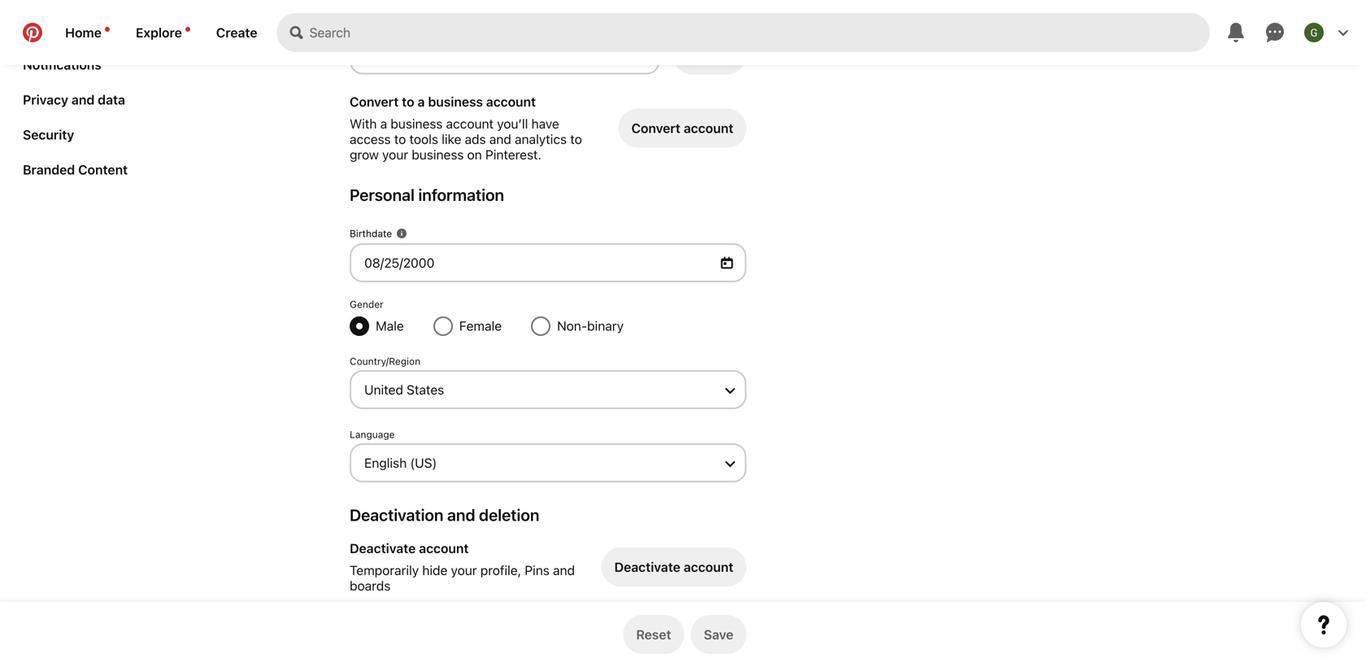 Task type: locate. For each thing, give the bounding box(es) containing it.
business right with
[[391, 116, 443, 131]]

0 horizontal spatial your
[[382, 147, 408, 162]]

grow
[[350, 147, 379, 162]]

like
[[442, 131, 462, 147]]

account up save
[[684, 559, 734, 575]]

business left on
[[412, 147, 464, 162]]

1 vertical spatial a
[[380, 116, 387, 131]]

notifications image
[[185, 27, 190, 32]]

on
[[467, 147, 482, 162]]

branded
[[23, 162, 75, 177]]

access
[[350, 131, 391, 147]]

to right have
[[571, 131, 582, 147]]

and left deletion
[[447, 505, 476, 524]]

account up hide
[[419, 541, 469, 556]]

gary orlando image
[[1305, 23, 1325, 42]]

convert account
[[632, 120, 734, 136]]

2 vertical spatial business
[[412, 147, 464, 162]]

0 vertical spatial deactivate
[[350, 541, 416, 556]]

and right ads
[[490, 131, 512, 147]]

with
[[350, 116, 377, 131]]

your right hide
[[451, 563, 477, 578]]

security
[[23, 127, 74, 142]]

a right with
[[380, 116, 387, 131]]

convert inside convert to a business account with a business account you'll have access to tools like ads and analytics to grow your business on pinterest.
[[350, 94, 399, 109]]

1 horizontal spatial deactivate
[[615, 559, 681, 575]]

business up like at the left top
[[428, 94, 483, 109]]

convert
[[350, 94, 399, 109], [632, 120, 681, 136]]

to left tools
[[394, 131, 406, 147]]

1 horizontal spatial convert
[[632, 120, 681, 136]]

account inside button
[[684, 632, 734, 647]]

deactivate account button
[[602, 548, 747, 587]]

language
[[350, 429, 395, 440]]

birthdate
[[350, 228, 392, 239]]

list
[[16, 0, 179, 190]]

branded content
[[23, 162, 128, 177]]

a up tools
[[418, 94, 425, 109]]

account for deactivate account temporarily hide your profile, pins and boards
[[419, 541, 469, 556]]

reset button
[[624, 615, 685, 654]]

account up on
[[446, 116, 494, 131]]

account down the change button
[[684, 120, 734, 136]]

have
[[532, 116, 560, 131]]

and right the pins
[[553, 563, 575, 578]]

deactivate account
[[615, 559, 734, 575]]

your inside the deactivate account temporarily hide your profile, pins and boards
[[451, 563, 477, 578]]

account right delete
[[684, 632, 734, 647]]

0 vertical spatial business
[[428, 94, 483, 109]]

1 vertical spatial deactivate
[[615, 559, 681, 575]]

1 horizontal spatial your
[[451, 563, 477, 578]]

convert inside button
[[632, 120, 681, 136]]

change button
[[673, 35, 747, 74]]

pins
[[525, 563, 550, 578]]

deactivate inside button
[[615, 559, 681, 575]]

0 horizontal spatial convert
[[350, 94, 399, 109]]

business
[[428, 94, 483, 109], [391, 116, 443, 131], [412, 147, 464, 162]]

search icon image
[[290, 26, 303, 39]]

binary
[[587, 318, 624, 334]]

1 vertical spatial your
[[451, 563, 477, 578]]

deactivate for deactivate account
[[615, 559, 681, 575]]

delete
[[641, 632, 681, 647]]

create link
[[203, 13, 271, 52]]

female
[[459, 318, 502, 334]]

0 vertical spatial convert
[[350, 94, 399, 109]]

deactivate inside the deactivate account temporarily hide your profile, pins and boards
[[350, 541, 416, 556]]

and inside convert to a business account with a business account you'll have access to tools like ads and analytics to grow your business on pinterest.
[[490, 131, 512, 147]]

account for deactivate account
[[684, 559, 734, 575]]

personal
[[350, 185, 415, 204]]

and
[[72, 92, 95, 107], [490, 131, 512, 147], [447, 505, 476, 524], [553, 563, 575, 578]]

data
[[98, 92, 125, 107]]

1 vertical spatial convert
[[632, 120, 681, 136]]

deactivate up "reset"
[[615, 559, 681, 575]]

0 vertical spatial your
[[382, 147, 408, 162]]

your right grow
[[382, 147, 408, 162]]

deactivate for deactivate account temporarily hide your profile, pins and boards
[[350, 541, 416, 556]]

explore link
[[123, 13, 203, 52]]

your
[[382, 147, 408, 162], [451, 563, 477, 578]]

Birthdate text field
[[350, 243, 747, 282]]

list containing social permissions
[[16, 0, 179, 190]]

privacy and data
[[23, 92, 125, 107]]

privacy
[[23, 92, 68, 107]]

1 vertical spatial business
[[391, 116, 443, 131]]

convert to a business account with a business account you'll have access to tools like ads and analytics to grow your business on pinterest.
[[350, 94, 582, 162]]

deactivate
[[350, 541, 416, 556], [615, 559, 681, 575]]

and inside the deactivate account temporarily hide your profile, pins and boards
[[553, 563, 575, 578]]

a
[[418, 94, 425, 109], [380, 116, 387, 131]]

account
[[486, 94, 536, 109], [446, 116, 494, 131], [684, 120, 734, 136], [419, 541, 469, 556], [684, 559, 734, 575], [684, 632, 734, 647]]

account inside the deactivate account temporarily hide your profile, pins and boards
[[419, 541, 469, 556]]

to
[[402, 94, 415, 109], [394, 131, 406, 147], [571, 131, 582, 147]]

deactivate up temporarily
[[350, 541, 416, 556]]

0 horizontal spatial a
[[380, 116, 387, 131]]

0 horizontal spatial deactivate
[[350, 541, 416, 556]]

convert for convert account
[[632, 120, 681, 136]]

profile,
[[481, 563, 522, 578]]

0 vertical spatial a
[[418, 94, 425, 109]]

1 horizontal spatial a
[[418, 94, 425, 109]]

non-binary
[[557, 318, 624, 334]]



Task type: vqa. For each thing, say whether or not it's contained in the screenshot.
This contains an image of: 47 Style Tips To Always Look Your Best
no



Task type: describe. For each thing, give the bounding box(es) containing it.
deactivation and deletion
[[350, 505, 540, 524]]

account up you'll
[[486, 94, 536, 109]]

explore
[[136, 25, 182, 40]]

delete account button
[[628, 620, 747, 659]]

to up tools
[[402, 94, 415, 109]]

temporarily
[[350, 563, 419, 578]]

Password password field
[[350, 35, 660, 74]]

privacy and data link
[[16, 85, 132, 114]]

and left data
[[72, 92, 95, 107]]

deletion
[[479, 505, 540, 524]]

save button
[[691, 615, 747, 654]]

branded content link
[[16, 155, 134, 184]]

notifications
[[23, 57, 102, 72]]

change
[[686, 47, 734, 63]]

home link
[[52, 13, 123, 52]]

security link
[[16, 120, 81, 149]]

information
[[419, 185, 504, 204]]

account for convert account
[[684, 120, 734, 136]]

personal information
[[350, 185, 504, 204]]

social
[[23, 22, 60, 37]]

notifications image
[[105, 27, 110, 32]]

permissions
[[63, 22, 138, 37]]

delete account
[[641, 632, 734, 647]]

male
[[376, 318, 404, 334]]

gender
[[350, 299, 384, 310]]

country/region
[[350, 356, 421, 367]]

create
[[216, 25, 258, 40]]

tools
[[410, 131, 438, 147]]

deactivate account temporarily hide your profile, pins and boards
[[350, 541, 575, 594]]

ads
[[465, 131, 486, 147]]

convert account button
[[619, 109, 747, 148]]

social permissions
[[23, 22, 138, 37]]

content
[[78, 162, 128, 177]]

analytics
[[515, 131, 567, 147]]

social permissions link
[[16, 15, 145, 44]]

account for delete account
[[684, 632, 734, 647]]

Search text field
[[310, 13, 1211, 52]]

boards
[[350, 578, 391, 594]]

hide
[[423, 563, 448, 578]]

reset
[[637, 627, 672, 642]]

convert for convert to a business account with a business account you'll have access to tools like ads and analytics to grow your business on pinterest.
[[350, 94, 399, 109]]

your inside convert to a business account with a business account you'll have access to tools like ads and analytics to grow your business on pinterest.
[[382, 147, 408, 162]]

save
[[704, 627, 734, 642]]

notifications link
[[16, 50, 108, 79]]

pinterest.
[[486, 147, 542, 162]]

you'll
[[497, 116, 528, 131]]

home
[[65, 25, 102, 40]]

deactivation
[[350, 505, 444, 524]]

non-
[[557, 318, 587, 334]]



